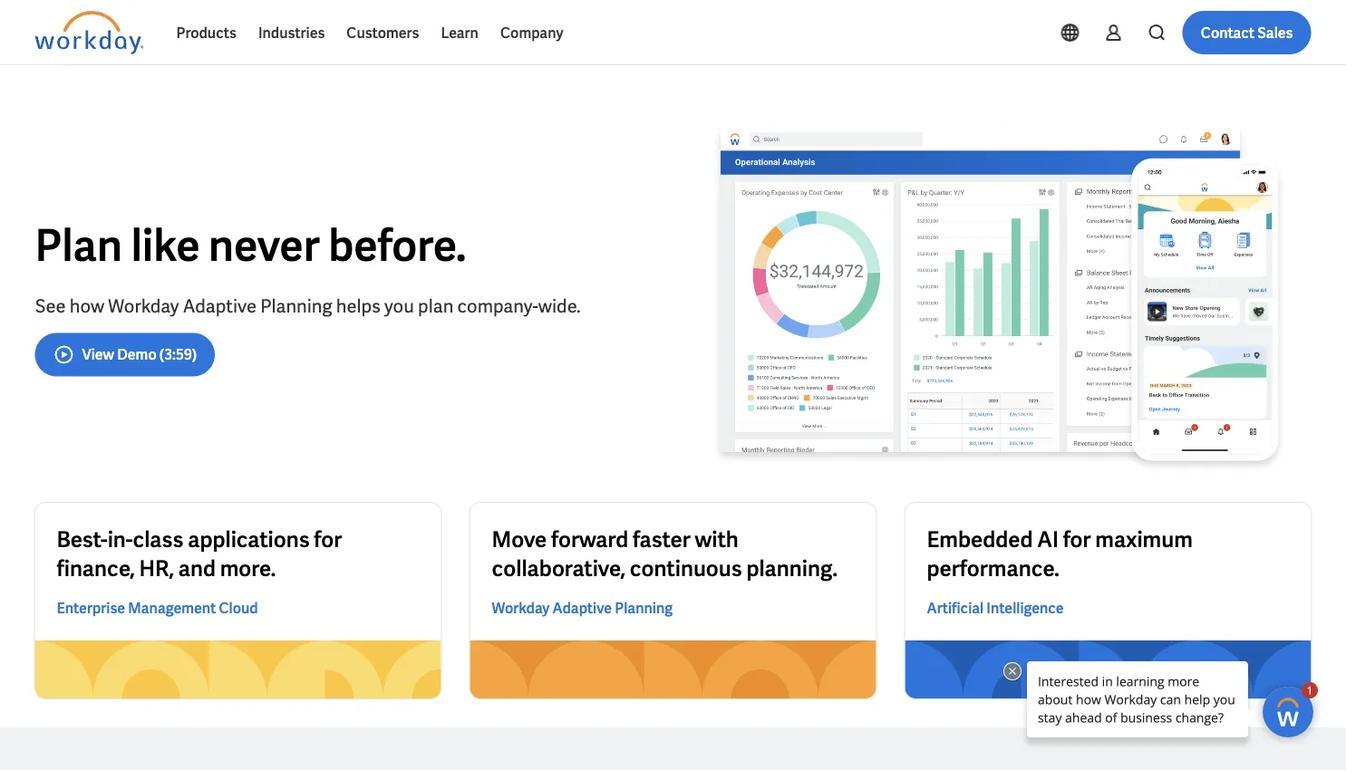 Task type: locate. For each thing, give the bounding box(es) containing it.
management
[[128, 599, 216, 618]]

for right 'ai'
[[1064, 526, 1092, 554]]

1 vertical spatial planning
[[615, 599, 673, 618]]

workday down "collaborative,"
[[492, 599, 550, 618]]

embedded ai for maximum performance.
[[927, 526, 1193, 583]]

learn button
[[430, 11, 490, 54]]

desktop view of financial management operational analysis dashboard showing operating expenses by cost center and mobile view of human capital management home screen showing suggested tasks and announcements. image
[[688, 123, 1312, 474]]

plan like never before.
[[35, 218, 467, 274]]

0 horizontal spatial for
[[314, 526, 342, 554]]

go to the homepage image
[[35, 11, 144, 54]]

0 vertical spatial workday
[[108, 294, 179, 318]]

enterprise management cloud link
[[57, 598, 258, 620]]

cloud
[[219, 599, 258, 618]]

artificial intelligence link
[[927, 598, 1064, 620]]

adaptive down "collaborative,"
[[553, 599, 612, 618]]

faster
[[633, 526, 691, 554]]

adaptive
[[183, 294, 257, 318], [553, 599, 612, 618]]

workday adaptive planning link
[[492, 598, 673, 620]]

1 horizontal spatial for
[[1064, 526, 1092, 554]]

for right applications
[[314, 526, 342, 554]]

adaptive up (3:59)
[[183, 294, 257, 318]]

collaborative,
[[492, 555, 626, 583]]

contact
[[1201, 23, 1255, 42]]

finance,
[[57, 555, 135, 583]]

view
[[82, 346, 114, 365]]

workday up view demo (3:59)
[[108, 294, 179, 318]]

planning
[[260, 294, 332, 318], [615, 599, 673, 618]]

for inside best-in-class applications for finance, hr, and more.
[[314, 526, 342, 554]]

1 for from the left
[[314, 526, 342, 554]]

company
[[501, 23, 564, 42]]

2 for from the left
[[1064, 526, 1092, 554]]

more.
[[220, 555, 276, 583]]

0 horizontal spatial workday
[[108, 294, 179, 318]]

you
[[385, 294, 414, 318]]

plan
[[418, 294, 454, 318]]

company-
[[458, 294, 539, 318]]

customers button
[[336, 11, 430, 54]]

for
[[314, 526, 342, 554], [1064, 526, 1092, 554]]

(3:59)
[[159, 346, 197, 365]]

0 horizontal spatial planning
[[260, 294, 332, 318]]

best-in-class applications for finance, hr, and more.
[[57, 526, 342, 583]]

view demo (3:59) link
[[35, 333, 215, 377]]

1 horizontal spatial adaptive
[[553, 599, 612, 618]]

ai
[[1038, 526, 1059, 554]]

1 horizontal spatial planning
[[615, 599, 673, 618]]

artificial
[[927, 599, 984, 618]]

0 horizontal spatial adaptive
[[183, 294, 257, 318]]

planning down continuous in the bottom of the page
[[615, 599, 673, 618]]

planning left helps
[[260, 294, 332, 318]]

1 vertical spatial adaptive
[[553, 599, 612, 618]]

performance.
[[927, 555, 1060, 583]]

continuous
[[630, 555, 742, 583]]

view demo (3:59)
[[82, 346, 197, 365]]

1 horizontal spatial workday
[[492, 599, 550, 618]]

contact sales link
[[1183, 11, 1312, 54]]

intelligence
[[987, 599, 1064, 618]]

planning.
[[747, 555, 838, 583]]

company button
[[490, 11, 575, 54]]

workday
[[108, 294, 179, 318], [492, 599, 550, 618]]



Task type: describe. For each thing, give the bounding box(es) containing it.
best-
[[57, 526, 108, 554]]

maximum
[[1096, 526, 1193, 554]]

0 vertical spatial planning
[[260, 294, 332, 318]]

see how workday adaptive planning helps you plan company-wide.
[[35, 294, 581, 318]]

applications
[[188, 526, 310, 554]]

industries
[[258, 23, 325, 42]]

products
[[176, 23, 237, 42]]

wide.
[[539, 294, 581, 318]]

learn
[[441, 23, 479, 42]]

products button
[[166, 11, 247, 54]]

like
[[131, 218, 200, 274]]

adaptive inside workday adaptive planning link
[[553, 599, 612, 618]]

artificial intelligence
[[927, 599, 1064, 618]]

enterprise
[[57, 599, 125, 618]]

industries button
[[247, 11, 336, 54]]

customers
[[347, 23, 419, 42]]

demo
[[117, 346, 157, 365]]

move
[[492, 526, 547, 554]]

plan
[[35, 218, 122, 274]]

with
[[695, 526, 739, 554]]

workday adaptive planning
[[492, 599, 673, 618]]

move forward faster with collaborative, continuous planning.
[[492, 526, 838, 583]]

never
[[209, 218, 320, 274]]

class
[[133, 526, 184, 554]]

contact sales
[[1201, 23, 1294, 42]]

helps
[[336, 294, 381, 318]]

0 vertical spatial adaptive
[[183, 294, 257, 318]]

for inside the embedded ai for maximum performance.
[[1064, 526, 1092, 554]]

forward
[[551, 526, 629, 554]]

see
[[35, 294, 66, 318]]

1 vertical spatial workday
[[492, 599, 550, 618]]

enterprise management cloud
[[57, 599, 258, 618]]

sales
[[1258, 23, 1294, 42]]

before.
[[329, 218, 467, 274]]

hr,
[[139, 555, 174, 583]]

embedded
[[927, 526, 1033, 554]]

in-
[[108, 526, 133, 554]]

how
[[70, 294, 104, 318]]

and
[[178, 555, 216, 583]]



Task type: vqa. For each thing, say whether or not it's contained in the screenshot.
the leftmost BUSINESS
no



